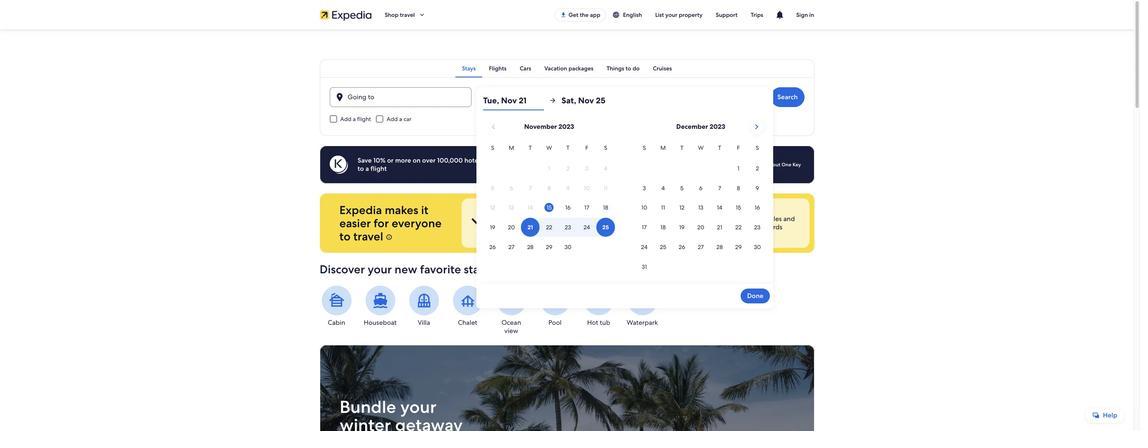 Task type: locate. For each thing, give the bounding box(es) containing it.
vacation packages link
[[538, 59, 600, 78]]

2 add from the left
[[387, 115, 398, 123]]

2023 for november 2023
[[559, 122, 574, 131]]

1 horizontal spatial 26 button
[[673, 238, 692, 257]]

1 horizontal spatial 28
[[717, 244, 723, 251]]

get the app link
[[555, 8, 606, 21]]

17 right the today element
[[585, 204, 589, 212]]

cruises
[[653, 65, 672, 72]]

16 up airline
[[755, 204, 760, 212]]

bundle inside bundle your winter getawa
[[340, 396, 396, 419]]

1 2023 from the left
[[559, 122, 574, 131]]

16 right the today element
[[566, 204, 571, 212]]

21 inside december 2023 element
[[717, 224, 722, 231]]

19 button down '12' button
[[673, 218, 692, 237]]

pool button
[[538, 286, 572, 327]]

1 f from the left
[[586, 144, 589, 152]]

trailing image
[[418, 11, 426, 19]]

27 right 25 button
[[698, 244, 704, 251]]

0 horizontal spatial 18
[[603, 204, 608, 212]]

f inside december 2023 element
[[737, 144, 740, 152]]

favorite
[[420, 262, 461, 277]]

2 20 from the left
[[698, 224, 705, 231]]

w inside december 2023 element
[[698, 144, 704, 152]]

1 horizontal spatial f
[[737, 144, 740, 152]]

18 button up 25 button
[[654, 218, 673, 237]]

0 horizontal spatial 2023
[[559, 122, 574, 131]]

0 vertical spatial 18 button
[[596, 199, 615, 217]]

bundle your winter getawa main content
[[0, 30, 1134, 432]]

1 horizontal spatial bundle
[[614, 215, 635, 223]]

0 horizontal spatial 16
[[566, 204, 571, 212]]

15 up "get alerts if flight prices drop"
[[547, 204, 552, 212]]

28 inside december 2023 element
[[717, 244, 723, 251]]

2 19 button from the left
[[673, 218, 692, 237]]

1 horizontal spatial 19 button
[[673, 218, 692, 237]]

2 29 from the left
[[735, 244, 742, 251]]

13 button
[[692, 199, 710, 217]]

29 button down 22 button
[[729, 238, 748, 257]]

1 vertical spatial your
[[368, 262, 392, 277]]

0 horizontal spatial travel
[[353, 229, 383, 244]]

26 button down prices
[[483, 238, 502, 257]]

17 for topmost 17 button
[[585, 204, 589, 212]]

save
[[358, 156, 372, 165]]

1 s from the left
[[491, 144, 494, 152]]

2 t from the left
[[567, 144, 570, 152]]

2 26 from the left
[[679, 244, 685, 251]]

30 inside november 2023 element
[[565, 244, 572, 251]]

0 horizontal spatial 16 button
[[559, 199, 578, 217]]

25 right sat,
[[596, 95, 606, 106]]

sat,
[[562, 95, 577, 106]]

25 right 24 button
[[660, 244, 667, 251]]

0 vertical spatial 17
[[585, 204, 589, 212]]

0 horizontal spatial 17 button
[[578, 199, 596, 217]]

trips link
[[744, 7, 770, 22]]

0 horizontal spatial bundle
[[340, 396, 396, 419]]

1 horizontal spatial 16 button
[[748, 199, 767, 217]]

29 down "get alerts if flight prices drop"
[[546, 244, 553, 251]]

17 inside december 2023 element
[[642, 224, 647, 231]]

29 button down "get alerts if flight prices drop"
[[540, 238, 559, 257]]

travel inside dropdown button
[[400, 11, 415, 19]]

1 horizontal spatial 21
[[519, 95, 527, 106]]

flight down the 10
[[637, 215, 653, 223]]

1 horizontal spatial 27
[[698, 244, 704, 251]]

w inside november 2023 element
[[546, 144, 552, 152]]

chalet button
[[451, 286, 485, 327]]

0 horizontal spatial 21
[[509, 96, 515, 105]]

10 button
[[635, 199, 654, 217]]

0 vertical spatial hotel
[[693, 156, 708, 165]]

one inside "link"
[[782, 162, 792, 168]]

17 inside november 2023 element
[[585, 204, 589, 212]]

get right download the app button icon at the left of page
[[569, 11, 579, 19]]

18 button left the 10
[[596, 199, 615, 217]]

1 vertical spatial 17
[[642, 224, 647, 231]]

1 30 from the left
[[565, 244, 572, 251]]

26 button right 24 button
[[673, 238, 692, 257]]

30%
[[628, 156, 641, 165]]

1 horizontal spatial one
[[782, 162, 792, 168]]

application
[[483, 117, 767, 277]]

1 vertical spatial key
[[746, 223, 757, 232]]

19 inside november 2023 element
[[490, 224, 495, 231]]

15 for first 15 button from the left
[[547, 204, 552, 212]]

1 vertical spatial 17 button
[[635, 218, 654, 237]]

2 28 from the left
[[717, 244, 723, 251]]

19 button left alerts
[[483, 218, 502, 237]]

2 16 from the left
[[755, 204, 760, 212]]

1 horizontal spatial 17 button
[[635, 218, 654, 237]]

1 horizontal spatial 2023
[[710, 122, 726, 131]]

0 horizontal spatial 19 button
[[483, 218, 502, 237]]

1 15 from the left
[[547, 204, 552, 212]]

tue, nov 21 button
[[483, 91, 544, 111]]

0 horizontal spatial key
[[746, 223, 757, 232]]

0 horizontal spatial save
[[595, 156, 609, 165]]

do
[[633, 65, 640, 72]]

get inside "get alerts if flight prices drop"
[[496, 215, 507, 223]]

add for add a flight
[[340, 115, 351, 123]]

28 inside november 2023 element
[[527, 244, 534, 251]]

2 f from the left
[[737, 144, 740, 152]]

nov right the tue, on the left top of page
[[501, 95, 517, 106]]

view
[[505, 327, 518, 336]]

1 29 button from the left
[[540, 238, 559, 257]]

28 button down drop
[[521, 238, 540, 257]]

2 w from the left
[[698, 144, 704, 152]]

1 horizontal spatial 20
[[698, 224, 705, 231]]

1 27 button from the left
[[502, 238, 521, 257]]

nov
[[501, 95, 517, 106], [578, 95, 594, 106], [495, 96, 507, 105], [521, 96, 533, 105]]

0 horizontal spatial w
[[546, 144, 552, 152]]

1 add from the left
[[340, 115, 351, 123]]

if
[[527, 215, 531, 223]]

0 vertical spatial 18
[[603, 204, 608, 212]]

m
[[509, 144, 514, 152], [661, 144, 666, 152]]

0 horizontal spatial add
[[340, 115, 351, 123]]

1 horizontal spatial 27 button
[[692, 238, 710, 257]]

0 horizontal spatial 19
[[490, 224, 495, 231]]

2 2023 from the left
[[710, 122, 726, 131]]

bundle inside bundle flight + hotel to save
[[614, 215, 635, 223]]

alerts
[[509, 215, 526, 223]]

18 left the 10
[[603, 204, 608, 212]]

1 vertical spatial travel
[[353, 229, 383, 244]]

2 27 from the left
[[698, 244, 704, 251]]

1 horizontal spatial your
[[400, 396, 436, 419]]

2023 right november
[[559, 122, 574, 131]]

0 horizontal spatial hotel
[[660, 215, 675, 223]]

bundle flight + hotel to save
[[614, 215, 683, 232]]

1 horizontal spatial 19
[[680, 224, 685, 231]]

19
[[490, 224, 495, 231], [680, 224, 685, 231]]

get the app
[[569, 11, 601, 19]]

t down december 2023
[[718, 144, 721, 152]]

1 horizontal spatial 18 button
[[654, 218, 673, 237]]

0 horizontal spatial m
[[509, 144, 514, 152]]

2023 right december
[[710, 122, 726, 131]]

and
[[783, 215, 795, 223]]

1 16 button from the left
[[559, 199, 578, 217]]

2 horizontal spatial 25
[[660, 244, 667, 251]]

0 horizontal spatial 28
[[527, 244, 534, 251]]

f up 1 button
[[737, 144, 740, 152]]

1 horizontal spatial m
[[661, 144, 666, 152]]

5
[[681, 185, 684, 192]]

1 horizontal spatial save
[[614, 223, 627, 232]]

28 down drop
[[527, 244, 534, 251]]

0 horizontal spatial 15
[[547, 204, 552, 212]]

2 horizontal spatial your
[[666, 11, 678, 19]]

2 15 button from the left
[[729, 199, 748, 217]]

1 horizontal spatial key
[[793, 162, 801, 168]]

30 inside december 2023 element
[[754, 244, 761, 251]]

20 button
[[502, 218, 521, 237], [692, 218, 710, 237]]

to left do
[[626, 65, 631, 72]]

1 vertical spatial hotel
[[660, 215, 675, 223]]

1 20 from the left
[[508, 224, 515, 231]]

0 horizontal spatial 27 button
[[502, 238, 521, 257]]

27 button down '21' button
[[692, 238, 710, 257]]

stays link
[[456, 59, 483, 78]]

t up add
[[681, 144, 684, 152]]

xsmall image
[[386, 234, 393, 241]]

f
[[586, 144, 589, 152], [737, 144, 740, 152]]

1 27 from the left
[[509, 244, 515, 251]]

25 left directional image in the top of the page
[[535, 96, 542, 105]]

shop travel
[[385, 11, 415, 19]]

tab list
[[320, 59, 815, 78]]

28 button down '21' button
[[710, 238, 729, 257]]

1 horizontal spatial 30
[[754, 244, 761, 251]]

1 15 button from the left
[[540, 199, 559, 217]]

car
[[404, 115, 412, 123]]

expedia
[[340, 203, 382, 218]]

travel left xsmall image
[[353, 229, 383, 244]]

to inside tab list
[[626, 65, 631, 72]]

19 down '12' button
[[680, 224, 685, 231]]

20 left '21' button
[[698, 224, 705, 231]]

hot tub
[[587, 319, 610, 327]]

1 horizontal spatial 20 button
[[692, 218, 710, 237]]

29 inside november 2023 element
[[546, 244, 553, 251]]

2 26 button from the left
[[673, 238, 692, 257]]

1 horizontal spatial 25
[[596, 95, 606, 106]]

17 button
[[578, 199, 596, 217], [635, 218, 654, 237]]

0 horizontal spatial 28 button
[[521, 238, 540, 257]]

27 button down prices
[[502, 238, 521, 257]]

flight inside save 10% or more on over 100,000 hotels with member prices. also, members save up to 30% when you add a hotel to a flight
[[371, 165, 387, 173]]

w
[[546, 144, 552, 152], [698, 144, 704, 152]]

0 horizontal spatial 29 button
[[540, 238, 559, 257]]

1 horizontal spatial get
[[569, 11, 579, 19]]

0 horizontal spatial 26 button
[[483, 238, 502, 257]]

flight right if
[[533, 215, 548, 223]]

up
[[610, 156, 618, 165]]

0 horizontal spatial 25
[[535, 96, 542, 105]]

26 inside december 2023 element
[[679, 244, 685, 251]]

25 inside 'button'
[[596, 95, 606, 106]]

1 t from the left
[[529, 144, 532, 152]]

w up also,
[[546, 144, 552, 152]]

1 vertical spatial get
[[496, 215, 507, 223]]

17
[[585, 204, 589, 212], [642, 224, 647, 231]]

1 horizontal spatial travel
[[400, 11, 415, 19]]

your inside bundle your winter getawa
[[400, 396, 436, 419]]

makes
[[385, 203, 419, 218]]

0 horizontal spatial 15 button
[[540, 199, 559, 217]]

2 16 button from the left
[[748, 199, 767, 217]]

0 horizontal spatial f
[[586, 144, 589, 152]]

to down the expedia on the left of the page
[[340, 229, 351, 244]]

trips
[[751, 11, 764, 19]]

0 horizontal spatial get
[[496, 215, 507, 223]]

2 28 button from the left
[[710, 238, 729, 257]]

0 vertical spatial bundle
[[614, 215, 635, 223]]

1 19 from the left
[[490, 224, 495, 231]]

member
[[500, 156, 526, 165]]

17 button left '+'
[[635, 218, 654, 237]]

t up members
[[567, 144, 570, 152]]

bundle for bundle your winter getawa
[[340, 396, 396, 419]]

1 vertical spatial 18 button
[[654, 218, 673, 237]]

november
[[524, 122, 557, 131]]

travel left trailing icon
[[400, 11, 415, 19]]

2 19 from the left
[[680, 224, 685, 231]]

0 vertical spatial key
[[793, 162, 801, 168]]

1 29 from the left
[[546, 244, 553, 251]]

29 inside december 2023 element
[[735, 244, 742, 251]]

0 vertical spatial get
[[569, 11, 579, 19]]

1 vertical spatial save
[[614, 223, 627, 232]]

vacation
[[545, 65, 567, 72]]

6 button
[[692, 179, 710, 198]]

1 m from the left
[[509, 144, 514, 152]]

17 down the 10
[[642, 224, 647, 231]]

vacation packages
[[545, 65, 594, 72]]

25
[[596, 95, 606, 106], [535, 96, 542, 105], [660, 244, 667, 251]]

m up you at the right
[[661, 144, 666, 152]]

15 inside december 2023 element
[[736, 204, 741, 212]]

27 inside november 2023 element
[[509, 244, 515, 251]]

one
[[782, 162, 792, 168], [732, 223, 745, 232]]

it
[[421, 203, 429, 218]]

december 2023 element
[[635, 143, 767, 277]]

flight inside bundle flight + hotel to save
[[637, 215, 653, 223]]

1 horizontal spatial 17
[[642, 224, 647, 231]]

hotel right add
[[693, 156, 708, 165]]

1 horizontal spatial 18
[[661, 224, 666, 231]]

to down 12
[[677, 215, 683, 223]]

2 30 from the left
[[754, 244, 761, 251]]

1 30 button from the left
[[559, 238, 578, 257]]

0 horizontal spatial 17
[[585, 204, 589, 212]]

1 horizontal spatial 28 button
[[710, 238, 729, 257]]

18 button
[[596, 199, 615, 217], [654, 218, 673, 237]]

30 for 2nd "30" button
[[754, 244, 761, 251]]

1 horizontal spatial 15 button
[[729, 199, 748, 217]]

your
[[666, 11, 678, 19], [368, 262, 392, 277], [400, 396, 436, 419]]

2 m from the left
[[661, 144, 666, 152]]

9
[[756, 185, 759, 192]]

2 horizontal spatial 21
[[717, 224, 722, 231]]

25 inside december 2023 element
[[660, 244, 667, 251]]

to inside expedia makes it easier for everyone to travel
[[340, 229, 351, 244]]

m up member at top left
[[509, 144, 514, 152]]

0 horizontal spatial 30 button
[[559, 238, 578, 257]]

1 horizontal spatial 26
[[679, 244, 685, 251]]

1 26 from the left
[[490, 244, 496, 251]]

one right '21' button
[[732, 223, 745, 232]]

0 vertical spatial save
[[595, 156, 609, 165]]

15 inside the today element
[[547, 204, 552, 212]]

17 button right the today element
[[578, 199, 596, 217]]

1 button
[[729, 159, 748, 178]]

miles
[[766, 215, 782, 223]]

to right up
[[620, 156, 626, 165]]

0 horizontal spatial 27
[[509, 244, 515, 251]]

1 vertical spatial bundle
[[340, 396, 396, 419]]

the
[[580, 11, 589, 19]]

21 inside 'button'
[[519, 95, 527, 106]]

travel inside expedia makes it easier for everyone to travel
[[353, 229, 383, 244]]

26 inside november 2023 element
[[490, 244, 496, 251]]

20
[[508, 224, 515, 231], [698, 224, 705, 231]]

expedia logo image
[[320, 9, 372, 21]]

on
[[413, 156, 421, 165]]

download the app button image
[[560, 12, 567, 18]]

28 down '21' button
[[717, 244, 723, 251]]

more
[[395, 156, 411, 165]]

15 button right "14"
[[729, 199, 748, 217]]

0 horizontal spatial 30
[[565, 244, 572, 251]]

18 down the 11
[[661, 224, 666, 231]]

4
[[662, 185, 665, 192]]

save inside bundle flight + hotel to save
[[614, 223, 627, 232]]

application inside bundle your winter getawa main content
[[483, 117, 767, 277]]

3 s from the left
[[643, 144, 646, 152]]

application containing november 2023
[[483, 117, 767, 277]]

15 up earn
[[736, 204, 741, 212]]

m for november 2023
[[509, 144, 514, 152]]

1 horizontal spatial 16
[[755, 204, 760, 212]]

3
[[643, 185, 646, 192]]

1 horizontal spatial hotel
[[693, 156, 708, 165]]

0 horizontal spatial 26
[[490, 244, 496, 251]]

directional image
[[549, 97, 557, 104]]

19 button
[[483, 218, 502, 237], [673, 218, 692, 237]]

1 horizontal spatial 30 button
[[748, 238, 767, 257]]

1 vertical spatial 18
[[661, 224, 666, 231]]

8 button
[[729, 179, 748, 198]]

1 horizontal spatial 29 button
[[729, 238, 748, 257]]

0 horizontal spatial 20 button
[[502, 218, 521, 237]]

15 button right if
[[540, 199, 559, 217]]

1 horizontal spatial w
[[698, 144, 704, 152]]

20 down alerts
[[508, 224, 515, 231]]

30 button
[[559, 238, 578, 257], [748, 238, 767, 257]]

2 15 from the left
[[736, 204, 741, 212]]

expedia makes it easier for everyone to travel
[[340, 203, 442, 244]]

1 16 from the left
[[566, 204, 571, 212]]

1 horizontal spatial 29
[[735, 244, 742, 251]]

nov right sat,
[[578, 95, 594, 106]]

one right about
[[782, 162, 792, 168]]

1 w from the left
[[546, 144, 552, 152]]

0 vertical spatial travel
[[400, 11, 415, 19]]

tab list containing stays
[[320, 59, 815, 78]]

houseboat
[[364, 319, 397, 327]]

2 30 button from the left
[[748, 238, 767, 257]]

28 for 1st 28 button from the left
[[527, 244, 534, 251]]

1 28 from the left
[[527, 244, 534, 251]]

16 button right the today element
[[559, 199, 578, 217]]

2 29 button from the left
[[729, 238, 748, 257]]

f up members
[[586, 144, 589, 152]]

flight left or
[[371, 165, 387, 173]]

f inside november 2023 element
[[586, 144, 589, 152]]

1 horizontal spatial add
[[387, 115, 398, 123]]

list your property link
[[649, 7, 709, 22]]

over
[[422, 156, 436, 165]]

19 left prices
[[490, 224, 495, 231]]

1 out of 3 element
[[462, 199, 574, 248]]

flight inside "get alerts if flight prices drop"
[[533, 215, 548, 223]]

29 down 22
[[735, 244, 742, 251]]

24 button
[[635, 238, 654, 257]]

2 out of 3 element
[[579, 199, 692, 248]]

16 button up 23 button
[[748, 199, 767, 217]]

1 vertical spatial one
[[732, 223, 745, 232]]

0 horizontal spatial 20
[[508, 224, 515, 231]]

t up prices.
[[529, 144, 532, 152]]

26 for first 26 button from the right
[[679, 244, 685, 251]]

bundle
[[614, 215, 635, 223], [340, 396, 396, 419]]

28
[[527, 244, 534, 251], [717, 244, 723, 251]]

0 vertical spatial your
[[666, 11, 678, 19]]

27 down prices
[[509, 244, 515, 251]]

0 horizontal spatial 29
[[546, 244, 553, 251]]

0 horizontal spatial one
[[732, 223, 745, 232]]

add
[[340, 115, 351, 123], [387, 115, 398, 123]]

w down december 2023
[[698, 144, 704, 152]]

1 horizontal spatial 15
[[736, 204, 741, 212]]

rewards
[[759, 223, 783, 232]]

flight left add a car
[[357, 115, 371, 123]]

27 button inside november 2023 element
[[502, 238, 521, 257]]

11 button
[[654, 199, 673, 217]]

get left alerts
[[496, 215, 507, 223]]

december 2023
[[677, 122, 726, 131]]

key inside "link"
[[793, 162, 801, 168]]

30 for second "30" button from right
[[565, 244, 572, 251]]

hotel right '+'
[[660, 215, 675, 223]]

2 vertical spatial your
[[400, 396, 436, 419]]



Task type: vqa. For each thing, say whether or not it's contained in the screenshot.


Task type: describe. For each thing, give the bounding box(es) containing it.
drop
[[516, 223, 530, 232]]

prices.
[[527, 156, 547, 165]]

shop travel button
[[378, 5, 432, 25]]

100,000
[[437, 156, 463, 165]]

9 button
[[748, 179, 767, 198]]

18 inside december 2023 element
[[661, 224, 666, 231]]

waterpark button
[[626, 286, 660, 327]]

7
[[718, 185, 721, 192]]

cruises link
[[647, 59, 679, 78]]

easier
[[340, 216, 371, 231]]

25 button
[[654, 238, 673, 257]]

+
[[654, 215, 658, 223]]

add
[[674, 156, 686, 165]]

27 inside december 2023 element
[[698, 244, 704, 251]]

also,
[[549, 156, 563, 165]]

0 vertical spatial 17 button
[[578, 199, 596, 217]]

everyone
[[392, 216, 442, 231]]

2 27 button from the left
[[692, 238, 710, 257]]

nov left -
[[495, 96, 507, 105]]

shop
[[385, 11, 399, 19]]

3 t from the left
[[681, 144, 684, 152]]

communication center icon image
[[775, 10, 785, 20]]

12
[[680, 204, 685, 212]]

ocean
[[502, 319, 521, 327]]

cars link
[[513, 59, 538, 78]]

about
[[767, 162, 781, 168]]

sat, nov 25 button
[[562, 91, 623, 111]]

add a flight
[[340, 115, 371, 123]]

hotel inside bundle flight + hotel to save
[[660, 215, 675, 223]]

3 button
[[635, 179, 654, 198]]

m for december 2023
[[661, 144, 666, 152]]

key inside earn airline miles and one key rewards
[[746, 223, 757, 232]]

hotel inside save 10% or more on over 100,000 hotels with member prices. also, members save up to 30% when you add a hotel to a flight
[[693, 156, 708, 165]]

31
[[642, 263, 647, 271]]

stay
[[464, 262, 485, 277]]

2 20 button from the left
[[692, 218, 710, 237]]

tue,
[[483, 95, 499, 106]]

10%
[[373, 156, 386, 165]]

w for november
[[546, 144, 552, 152]]

19 inside december 2023 element
[[680, 224, 685, 231]]

search button
[[771, 87, 805, 107]]

today element
[[545, 203, 554, 213]]

nov inside 'button'
[[501, 95, 517, 106]]

property
[[679, 11, 703, 19]]

stays
[[462, 65, 476, 72]]

nov right -
[[521, 96, 533, 105]]

get for get alerts if flight prices drop
[[496, 215, 507, 223]]

cars
[[520, 65, 531, 72]]

travel sale activities deals image
[[320, 346, 815, 432]]

4 button
[[654, 179, 673, 198]]

10
[[642, 204, 647, 212]]

pool
[[549, 319, 562, 327]]

save inside save 10% or more on over 100,000 hotels with member prices. also, members save up to 30% when you add a hotel to a flight
[[595, 156, 609, 165]]

ocean view button
[[495, 286, 528, 336]]

f for december 2023
[[737, 144, 740, 152]]

or
[[387, 156, 394, 165]]

16 inside november 2023 element
[[566, 204, 571, 212]]

nov 21 - nov 25
[[495, 96, 542, 105]]

f for november 2023
[[586, 144, 589, 152]]

12 button
[[673, 199, 692, 217]]

6
[[699, 185, 703, 192]]

20 for second 20 button from the right
[[508, 224, 515, 231]]

earn
[[732, 215, 745, 223]]

flights link
[[483, 59, 513, 78]]

winter
[[340, 414, 391, 432]]

november 2023
[[524, 122, 574, 131]]

your for list
[[666, 11, 678, 19]]

waterpark
[[627, 319, 658, 327]]

discover
[[320, 262, 365, 277]]

0 horizontal spatial 18 button
[[596, 199, 615, 217]]

villa button
[[407, 286, 441, 327]]

nov inside 'button'
[[578, 95, 594, 106]]

things
[[607, 65, 624, 72]]

bundle for bundle flight + hotel to save
[[614, 215, 635, 223]]

learn
[[754, 162, 766, 168]]

-
[[516, 96, 519, 105]]

13
[[698, 204, 704, 212]]

english button
[[606, 7, 649, 22]]

sat, nov 25
[[562, 95, 606, 106]]

learn about one key
[[754, 162, 801, 168]]

tab list inside bundle your winter getawa main content
[[320, 59, 815, 78]]

get alerts if flight prices drop
[[496, 215, 548, 232]]

8
[[737, 185, 740, 192]]

done
[[747, 292, 764, 300]]

21 button
[[710, 218, 729, 237]]

one inside earn airline miles and one key rewards
[[732, 223, 745, 232]]

members
[[565, 156, 594, 165]]

in
[[810, 11, 815, 19]]

support link
[[709, 7, 744, 22]]

previous month image
[[489, 122, 498, 132]]

hotels
[[465, 156, 483, 165]]

20 for 1st 20 button from right
[[698, 224, 705, 231]]

small image
[[613, 11, 620, 19]]

to left 10%
[[358, 165, 364, 173]]

3 out of 3 element
[[697, 199, 810, 248]]

done button
[[741, 289, 770, 304]]

to inside bundle flight + hotel to save
[[677, 215, 683, 223]]

16 button inside november 2023 element
[[559, 199, 578, 217]]

for
[[374, 216, 389, 231]]

1
[[738, 165, 740, 172]]

26 for 2nd 26 button from right
[[490, 244, 496, 251]]

w for december
[[698, 144, 704, 152]]

discover your new favorite stay
[[320, 262, 485, 277]]

16 button inside december 2023 element
[[748, 199, 767, 217]]

1 19 button from the left
[[483, 218, 502, 237]]

save 10% or more on over 100,000 hotels with member prices. also, members save up to 30% when you add a hotel to a flight
[[358, 156, 708, 173]]

december
[[677, 122, 708, 131]]

things to do link
[[600, 59, 647, 78]]

17 for the bottommost 17 button
[[642, 224, 647, 231]]

with
[[485, 156, 498, 165]]

get for get the app
[[569, 11, 579, 19]]

2023 for december 2023
[[710, 122, 726, 131]]

november 2023 element
[[483, 143, 615, 258]]

1 20 button from the left
[[502, 218, 521, 237]]

your for discover
[[368, 262, 392, 277]]

you
[[661, 156, 673, 165]]

4 s from the left
[[756, 144, 759, 152]]

your for bundle
[[400, 396, 436, 419]]

18 inside november 2023 element
[[603, 204, 608, 212]]

prices
[[496, 223, 514, 232]]

16 inside december 2023 element
[[755, 204, 760, 212]]

15 for first 15 button from right
[[736, 204, 741, 212]]

1 26 button from the left
[[483, 238, 502, 257]]

airline
[[746, 215, 765, 223]]

learn about one key link
[[750, 158, 805, 172]]

add for add a car
[[387, 115, 398, 123]]

2 s from the left
[[604, 144, 607, 152]]

add a car
[[387, 115, 412, 123]]

28 for 1st 28 button from the right
[[717, 244, 723, 251]]

next month image
[[752, 122, 762, 132]]

4 t from the left
[[718, 144, 721, 152]]

nov 21 - nov 25 button
[[477, 87, 619, 107]]

1 28 button from the left
[[521, 238, 540, 257]]

tub
[[600, 319, 610, 327]]

cabin button
[[320, 286, 354, 327]]



